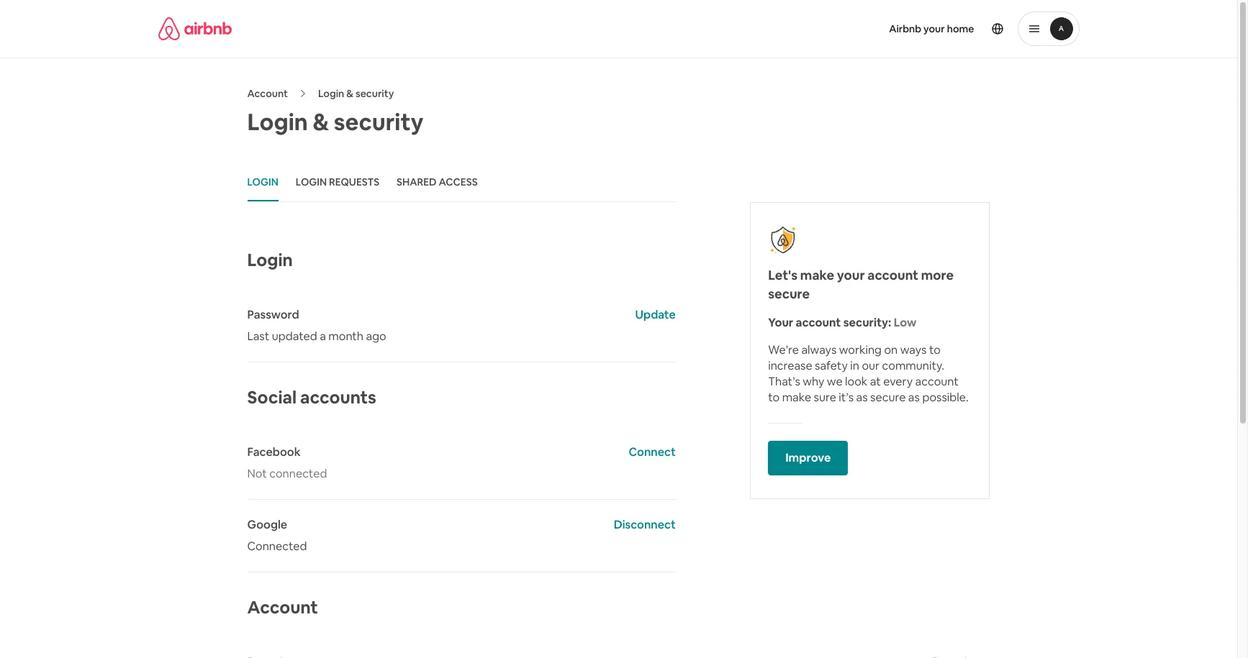 Task type: describe. For each thing, give the bounding box(es) containing it.
account link
[[247, 87, 288, 100]]

0 vertical spatial login & security
[[318, 87, 394, 100]]

social accounts
[[247, 387, 377, 409]]

1 account from the top
[[247, 87, 288, 100]]

your inside airbnb your home link
[[924, 22, 945, 35]]

not
[[247, 467, 267, 482]]

disconnect
[[614, 518, 676, 533]]

tab list containing login
[[247, 164, 676, 202]]

security:
[[844, 315, 892, 331]]

secure inside we're always working on ways to increase safety in our community. that's why we look at every account to make sure it's as secure as possible.
[[871, 390, 906, 405]]

1 horizontal spatial &
[[347, 87, 354, 100]]

community.
[[883, 359, 945, 374]]

make inside let's make your account more secure
[[801, 267, 835, 284]]

it's
[[839, 390, 854, 405]]

your
[[769, 315, 794, 331]]

we're
[[769, 343, 799, 358]]

let's make your account more secure
[[769, 267, 954, 302]]

working
[[840, 343, 882, 358]]

connect
[[629, 445, 676, 460]]

shared access
[[397, 176, 478, 189]]

home
[[948, 22, 975, 35]]

update button
[[636, 308, 676, 323]]

airbnb
[[889, 22, 922, 35]]

0 horizontal spatial &
[[313, 107, 329, 137]]

secure inside let's make your account more secure
[[769, 286, 810, 302]]

shared access button
[[397, 164, 478, 202]]

login for login
[[247, 176, 279, 189]]

login button
[[247, 164, 279, 202]]

access
[[439, 176, 478, 189]]

2 account from the top
[[247, 597, 318, 619]]

we
[[827, 374, 843, 390]]

more
[[922, 267, 954, 284]]

0 vertical spatial login
[[318, 87, 344, 100]]

requests
[[329, 176, 380, 189]]

profile element
[[636, 0, 1080, 58]]

we're always working on ways to increase safety in our community. that's why we look at every account to make sure it's as secure as possible.
[[769, 343, 969, 405]]

why
[[803, 374, 825, 390]]

0 vertical spatial security
[[356, 87, 394, 100]]

increase
[[769, 359, 813, 374]]

look
[[845, 374, 868, 390]]

1 vertical spatial login
[[247, 107, 308, 137]]

login for login requests
[[296, 176, 327, 189]]



Task type: locate. For each thing, give the bounding box(es) containing it.
make right let's
[[801, 267, 835, 284]]

account
[[868, 267, 919, 284], [796, 315, 841, 331], [916, 374, 959, 390]]

connected
[[247, 539, 307, 555]]

login requests button
[[296, 164, 380, 202]]

login up password
[[247, 249, 293, 272]]

1 vertical spatial login & security
[[247, 107, 424, 137]]

1 vertical spatial &
[[313, 107, 329, 137]]

0 horizontal spatial to
[[769, 390, 780, 405]]

0 horizontal spatial your
[[837, 267, 865, 284]]

safety
[[815, 359, 848, 374]]

security
[[356, 87, 394, 100], [334, 107, 424, 137]]

secure down the every
[[871, 390, 906, 405]]

login inside button
[[296, 176, 327, 189]]

secure down let's
[[769, 286, 810, 302]]

0 vertical spatial to
[[930, 343, 941, 358]]

0 vertical spatial &
[[347, 87, 354, 100]]

account up the possible.
[[916, 374, 959, 390]]

0 vertical spatial account
[[247, 87, 288, 100]]

update
[[636, 308, 676, 323]]

as
[[857, 390, 868, 405], [909, 390, 920, 405]]

possible.
[[923, 390, 969, 405]]

0 vertical spatial account
[[868, 267, 919, 284]]

1 horizontal spatial as
[[909, 390, 920, 405]]

account up always
[[796, 315, 841, 331]]

1 horizontal spatial your
[[924, 22, 945, 35]]

connected
[[270, 467, 327, 482]]

login right account link
[[318, 87, 344, 100]]

accounts
[[300, 387, 377, 409]]

account inside let's make your account more secure
[[868, 267, 919, 284]]

1 vertical spatial account
[[796, 315, 841, 331]]

to down that's
[[769, 390, 780, 405]]

ago
[[366, 329, 386, 344]]

password last updated a month ago
[[247, 308, 386, 344]]

1 vertical spatial your
[[837, 267, 865, 284]]

1 as from the left
[[857, 390, 868, 405]]

1 horizontal spatial login
[[296, 176, 327, 189]]

login & security
[[318, 87, 394, 100], [247, 107, 424, 137]]

your inside let's make your account more secure
[[837, 267, 865, 284]]

improve
[[786, 451, 831, 466]]

0 vertical spatial your
[[924, 22, 945, 35]]

tab list
[[247, 164, 676, 202]]

make
[[801, 267, 835, 284], [783, 390, 812, 405]]

on
[[885, 343, 898, 358]]

1 login from the left
[[247, 176, 279, 189]]

connect button
[[629, 445, 676, 461]]

your left home on the top right
[[924, 22, 945, 35]]

let's
[[769, 267, 798, 284]]

airbnb your home link
[[881, 14, 983, 44]]

1 horizontal spatial secure
[[871, 390, 906, 405]]

social
[[247, 387, 297, 409]]

always
[[802, 343, 837, 358]]

2 vertical spatial login
[[247, 249, 293, 272]]

login
[[247, 176, 279, 189], [296, 176, 327, 189]]

&
[[347, 87, 354, 100], [313, 107, 329, 137]]

2 login from the left
[[296, 176, 327, 189]]

account left more
[[868, 267, 919, 284]]

account
[[247, 87, 288, 100], [247, 597, 318, 619]]

2 as from the left
[[909, 390, 920, 405]]

0 horizontal spatial login
[[247, 176, 279, 189]]

to
[[930, 343, 941, 358], [769, 390, 780, 405]]

0 horizontal spatial secure
[[769, 286, 810, 302]]

updated
[[272, 329, 317, 344]]

0 horizontal spatial as
[[857, 390, 868, 405]]

google
[[247, 518, 287, 533]]

secure
[[769, 286, 810, 302], [871, 390, 906, 405]]

ways
[[901, 343, 927, 358]]

as right it's
[[857, 390, 868, 405]]

make inside we're always working on ways to increase safety in our community. that's why we look at every account to make sure it's as secure as possible.
[[783, 390, 812, 405]]

last
[[247, 329, 270, 344]]

your
[[924, 22, 945, 35], [837, 267, 865, 284]]

airbnb your home
[[889, 22, 975, 35]]

0 vertical spatial make
[[801, 267, 835, 284]]

0 vertical spatial secure
[[769, 286, 810, 302]]

login requests
[[296, 176, 380, 189]]

login down account link
[[247, 107, 308, 137]]

1 vertical spatial account
[[247, 597, 318, 619]]

a
[[320, 329, 326, 344]]

in
[[851, 359, 860, 374]]

every
[[884, 374, 913, 390]]

to right ways
[[930, 343, 941, 358]]

1 vertical spatial to
[[769, 390, 780, 405]]

login
[[318, 87, 344, 100], [247, 107, 308, 137], [247, 249, 293, 272]]

2 vertical spatial account
[[916, 374, 959, 390]]

1 vertical spatial secure
[[871, 390, 906, 405]]

1 vertical spatial make
[[783, 390, 812, 405]]

sure
[[814, 390, 837, 405]]

facebook
[[247, 445, 301, 460]]

improve button
[[769, 441, 849, 476]]

1 vertical spatial security
[[334, 107, 424, 137]]

that's
[[769, 374, 801, 390]]

disconnect button
[[614, 518, 676, 534]]

shared
[[397, 176, 437, 189]]

password
[[247, 308, 299, 323]]

as down the every
[[909, 390, 920, 405]]

at
[[871, 374, 881, 390]]

low
[[894, 315, 917, 331]]

1 horizontal spatial to
[[930, 343, 941, 358]]

make down that's
[[783, 390, 812, 405]]

account inside we're always working on ways to increase safety in our community. that's why we look at every account to make sure it's as secure as possible.
[[916, 374, 959, 390]]

your account security: low
[[769, 315, 917, 331]]

our
[[862, 359, 880, 374]]

your up your account security: low
[[837, 267, 865, 284]]

not connected
[[247, 467, 327, 482]]

month
[[329, 329, 364, 344]]



Task type: vqa. For each thing, say whether or not it's contained in the screenshot.
1st 'AS' from the left
yes



